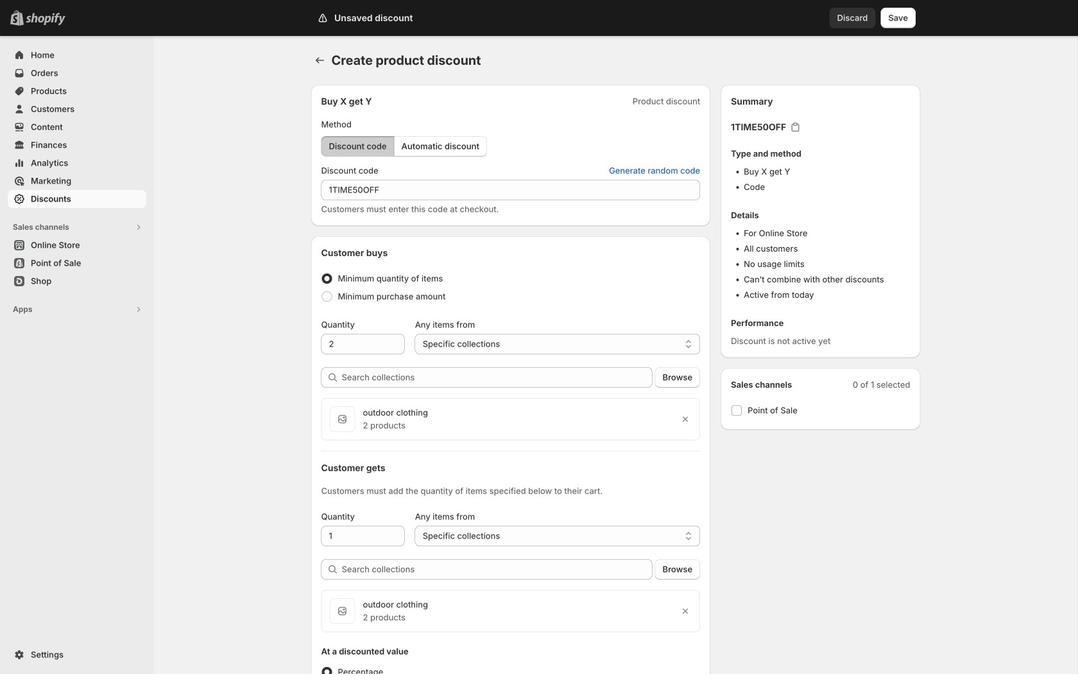 Task type: locate. For each thing, give the bounding box(es) containing it.
None text field
[[321, 180, 700, 200]]

1 vertical spatial search collections text field
[[342, 559, 653, 580]]

0 vertical spatial search collections text field
[[342, 367, 653, 388]]

Search collections text field
[[342, 367, 653, 388], [342, 559, 653, 580]]

None text field
[[321, 334, 405, 354], [321, 526, 405, 546], [321, 334, 405, 354], [321, 526, 405, 546]]

shopify image
[[26, 13, 65, 26]]



Task type: describe. For each thing, give the bounding box(es) containing it.
1 search collections text field from the top
[[342, 367, 653, 388]]

2 search collections text field from the top
[[342, 559, 653, 580]]



Task type: vqa. For each thing, say whether or not it's contained in the screenshot.
"Search collections" text field
yes



